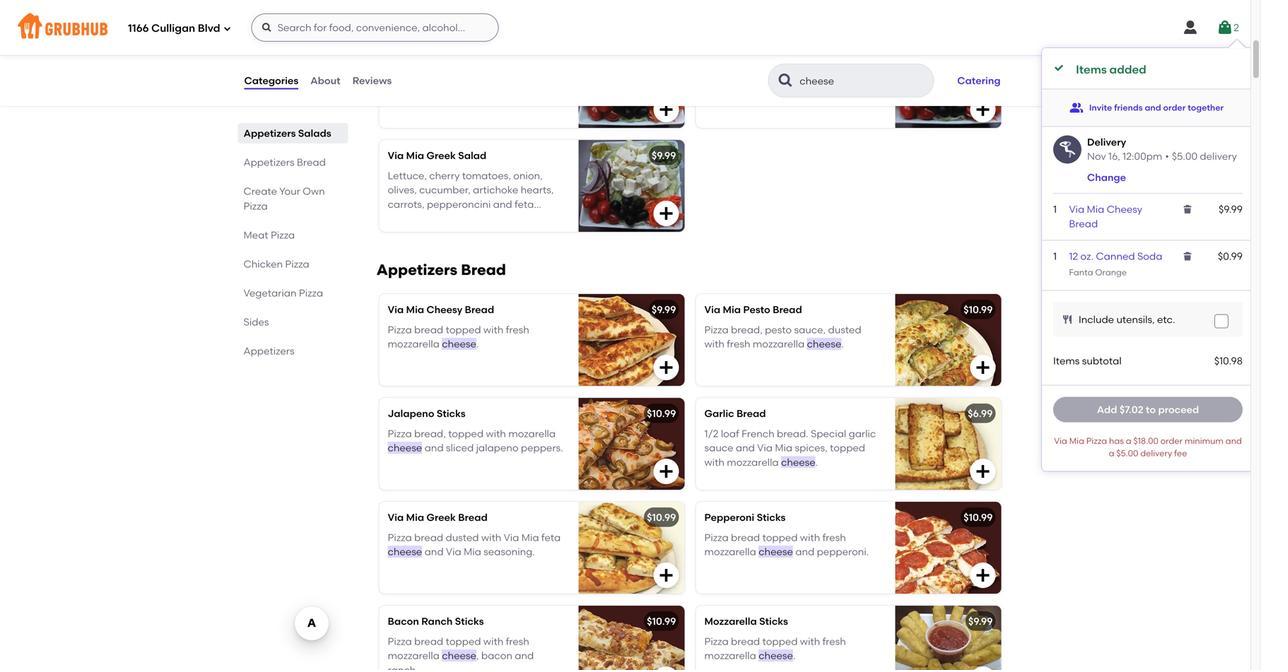 Task type: describe. For each thing, give the bounding box(es) containing it.
12 oz. canned soda link
[[1069, 250, 1163, 262]]

via mia pesto bread
[[705, 304, 802, 316]]

jalapeno
[[388, 408, 434, 420]]

fresh for mozzarella sticks
[[823, 635, 846, 647]]

onion,
[[513, 170, 543, 182]]

$5.00 inside delivery nov 16, 12:00pm • $5.00 delivery
[[1172, 150, 1198, 162]]

bread for mozzarella sticks
[[731, 635, 760, 647]]

fanta
[[1069, 267, 1093, 278]]

chicken pizza
[[244, 258, 309, 270]]

with inside 1/2 loaf french bread. special garlic sauce and via mia spices, topped with mozzarella
[[705, 456, 725, 468]]

carrots,
[[388, 198, 425, 210]]

$10.99 for pizza bread dusted with via mia feta cheese and via mia seasoning.
[[647, 512, 676, 524]]

has
[[1109, 436, 1124, 446]]

cucumber, inside , artichoke hearts, olives, cucumber, pepperoncini and carrots.
[[819, 80, 871, 92]]

catering button
[[951, 65, 1007, 96]]

hearts, inside lettuce, cherry tomatoes, onion, olives, cucumber, artichoke hearts, carrots, pepperoncini and feta
[[521, 184, 554, 196]]

with inside pizza bread dusted with via mia feta cheese and via mia seasoning.
[[481, 532, 502, 544]]

olives, inside , olives, pepperoncini and carrots.
[[427, 80, 456, 92]]

sides tab
[[244, 315, 343, 329]]

cherry
[[429, 170, 460, 182]]

2 button
[[1217, 15, 1239, 40]]

cheese inside pizza bread, topped with mozarella cheese and sliced jalapeno peppers.
[[388, 442, 422, 454]]

carrots. inside , olives, pepperoncini and carrots.
[[388, 94, 424, 106]]

cheese and pepperoni.
[[759, 546, 869, 558]]

utensils,
[[1117, 313, 1155, 325]]

invite friends and order together
[[1089, 102, 1224, 113]]

add
[[1097, 404, 1118, 416]]

lettuce, tomatoes, cheese
[[705, 66, 832, 78]]

svg image inside 2 button
[[1217, 19, 1234, 36]]

, inside the ', bacon and ranch.'
[[476, 650, 479, 662]]

fanta orange
[[1069, 267, 1127, 278]]

feta inside lettuce, cherry tomatoes, onion, olives, cucumber, artichoke hearts, carrots, pepperoncini and feta
[[515, 198, 534, 210]]

12
[[1069, 250, 1078, 262]]

mozzarella for bacon ranch sticks
[[388, 650, 440, 662]]

lettuce, for lettuce, tomatoes,
[[705, 66, 744, 78]]

include utensils, etc.
[[1079, 313, 1175, 325]]

cheese . for via mia cheesy bread
[[442, 338, 479, 350]]

peppers.
[[521, 442, 563, 454]]

added
[[1110, 63, 1147, 76]]

garlic bread
[[705, 408, 766, 420]]

2
[[1234, 21, 1239, 33]]

$5.00 inside via mia pizza has a $18.00 order minimum and a $5.00 delivery fee
[[1117, 448, 1139, 459]]

appetizers bread tab
[[244, 155, 343, 170]]

pepperoni sticks image
[[896, 502, 1002, 594]]

mozzarella for pepperoni sticks
[[705, 546, 756, 558]]

ranch
[[422, 615, 453, 627]]

$18.00
[[1134, 436, 1159, 446]]

bread inside via mia cheesy bread
[[1069, 218, 1098, 230]]

items added
[[1076, 63, 1147, 76]]

cucumber, inside lettuce, cherry tomatoes, onion, olives, cucumber, artichoke hearts, carrots, pepperoncini and feta
[[419, 184, 471, 196]]

jalapeno
[[476, 442, 519, 454]]

1 horizontal spatial a
[[1126, 436, 1132, 446]]

via mia cheesy bread link
[[1069, 203, 1143, 230]]

canned
[[1096, 250, 1135, 262]]

and inside the ', bacon and ranch.'
[[515, 650, 534, 662]]

to
[[1146, 404, 1156, 416]]

topped for mozzarella sticks
[[763, 635, 798, 647]]

appetizers up the appetizers bread tab
[[244, 127, 296, 139]]

invite
[[1089, 102, 1112, 113]]

bread for via mia cheesy bread
[[414, 324, 443, 336]]

loaf
[[721, 428, 739, 440]]

, for cucumber,
[[832, 66, 834, 78]]

cheese inside pizza bread dusted with via mia feta cheese and via mia seasoning.
[[388, 546, 422, 558]]

sauce
[[705, 442, 734, 454]]

bread for pepperoni sticks
[[731, 532, 760, 544]]

cheese . for mozzarella sticks
[[759, 650, 796, 662]]

delivery inside delivery nov 16, 12:00pm • $5.00 delivery
[[1200, 150, 1237, 162]]

artichoke inside lettuce, cherry tomatoes, onion, olives, cucumber, artichoke hearts, carrots, pepperoncini and feta
[[473, 184, 518, 196]]

french
[[742, 428, 775, 440]]

bacon
[[388, 615, 419, 627]]

via mia pizza has a $18.00 order minimum and a $5.00 delivery fee
[[1054, 436, 1242, 459]]

appetizers tab
[[244, 344, 343, 358]]

pizza bread topped with fresh mozzarella for bacon ranch sticks
[[388, 635, 529, 662]]

pizza bread topped with fresh mozzarella for pepperoni sticks
[[705, 532, 846, 558]]

$9.99 for cheesy
[[652, 304, 676, 316]]

mozzarella
[[705, 615, 757, 627]]

mozzarella inside pizza bread, pesto sauce, dusted with fresh mozzarella
[[753, 338, 805, 350]]

orange
[[1095, 267, 1127, 278]]

1166
[[128, 22, 149, 35]]

Search for food, convenience, alcohol... search field
[[251, 13, 499, 42]]

pepperoni.
[[817, 546, 869, 558]]

reviews button
[[352, 55, 393, 106]]

16,
[[1109, 150, 1121, 162]]

via mia garden salad
[[705, 46, 811, 58]]

invite friends and order together button
[[1070, 95, 1224, 121]]

1/2
[[705, 428, 719, 440]]

ham,
[[429, 66, 454, 78]]

mia inside 1/2 loaf french bread. special garlic sauce and via mia spices, topped with mozzarella
[[775, 442, 793, 454]]

pizza bread topped with fresh mozzarella for via mia cheesy bread
[[388, 324, 529, 350]]

pesto
[[743, 304, 771, 316]]

via mia pesto bread image
[[896, 294, 1002, 386]]

garden
[[743, 46, 780, 58]]

nov
[[1087, 150, 1106, 162]]

lettuce, cherry tomatoes, onion, olives, cucumber, artichoke hearts, carrots, pepperoncini and feta
[[388, 170, 554, 210]]

chicken pizza tab
[[244, 257, 343, 272]]

1/2 loaf french bread. special garlic sauce and via mia spices, topped with mozzarella
[[705, 428, 876, 468]]

topped for bacon ranch sticks
[[446, 635, 481, 647]]

tomatoes, inside lettuce, ham, cucumber, tomatoes, cheese
[[510, 66, 559, 78]]

cheese inside lettuce, ham, cucumber, tomatoes, cheese
[[388, 80, 422, 92]]

minimum
[[1185, 436, 1224, 446]]

$10.99 for cheese and pepperoni.
[[964, 512, 993, 524]]

via mia chef salad
[[388, 46, 481, 58]]

proceed
[[1159, 404, 1199, 416]]

and inside pizza bread, topped with mozarella cheese and sliced jalapeno peppers.
[[425, 442, 444, 454]]

via mia greek bread image
[[579, 502, 685, 594]]

delivery
[[1087, 136, 1127, 148]]

topped inside 1/2 loaf french bread. special garlic sauce and via mia spices, topped with mozzarella
[[830, 442, 865, 454]]

culligan
[[151, 22, 195, 35]]

salad for cheese
[[783, 46, 811, 58]]

bread inside tab
[[297, 156, 326, 168]]

mozzarella for mozzarella sticks
[[705, 650, 756, 662]]

0 horizontal spatial via mia cheesy bread
[[388, 304, 494, 316]]

add $7.02 to proceed
[[1097, 404, 1199, 416]]

. for mozzarella sticks
[[793, 650, 796, 662]]

cheese . for via mia pesto bread
[[807, 338, 844, 350]]

olives, inside lettuce, cherry tomatoes, onion, olives, cucumber, artichoke hearts, carrots, pepperoncini and feta
[[388, 184, 417, 196]]

. for via mia cheesy bread
[[476, 338, 479, 350]]

dusted inside pizza bread, pesto sauce, dusted with fresh mozzarella
[[828, 324, 862, 336]]

fresh for pepperoni sticks
[[823, 532, 846, 544]]

pepperoni
[[705, 512, 755, 524]]

$7.02
[[1120, 404, 1144, 416]]

search icon image
[[777, 72, 794, 89]]

mozzarella inside 1/2 loaf french bread. special garlic sauce and via mia spices, topped with mozzarella
[[727, 456, 779, 468]]

, bacon and ranch.
[[388, 650, 534, 670]]

friends
[[1114, 102, 1143, 113]]

create
[[244, 185, 277, 197]]

•
[[1165, 150, 1169, 162]]

chef
[[427, 46, 450, 58]]

, for carrots.
[[422, 80, 425, 92]]

salad for cucumber,
[[452, 46, 481, 58]]

soda
[[1138, 250, 1163, 262]]

lettuce, ham, cucumber, tomatoes, cheese
[[388, 66, 559, 92]]

bread inside pizza bread dusted with via mia feta cheese and via mia seasoning.
[[414, 532, 443, 544]]

appetizers down the "carrots," on the top left
[[377, 261, 457, 279]]

fresh inside pizza bread, pesto sauce, dusted with fresh mozzarella
[[727, 338, 751, 350]]

appetizers bread inside tab
[[244, 156, 326, 168]]

sauce,
[[794, 324, 826, 336]]

pizza bread topped with fresh mozzarella for mozzarella sticks
[[705, 635, 846, 662]]

sides
[[244, 316, 269, 328]]

jalapeno sticks
[[388, 408, 466, 420]]

. for garlic bread
[[816, 456, 818, 468]]

artichoke inside , artichoke hearts, olives, cucumber, pepperoncini and carrots.
[[705, 80, 750, 92]]

pizza bread, pesto sauce, dusted with fresh mozzarella
[[705, 324, 862, 350]]

pizza inside via mia pizza has a $18.00 order minimum and a $5.00 delivery fee
[[1087, 436, 1107, 446]]

via inside 1/2 loaf french bread. special garlic sauce and via mia spices, topped with mozzarella
[[757, 442, 773, 454]]

mozarella
[[509, 428, 556, 440]]

spices,
[[795, 442, 828, 454]]

via mia garden salad image
[[896, 36, 1002, 128]]

via mia greek salad image
[[579, 140, 685, 232]]

via inside via mia pizza has a $18.00 order minimum and a $5.00 delivery fee
[[1054, 436, 1068, 446]]

appetizers salads
[[244, 127, 331, 139]]

items for items added
[[1076, 63, 1107, 76]]

dusted inside pizza bread dusted with via mia feta cheese and via mia seasoning.
[[446, 532, 479, 544]]



Task type: locate. For each thing, give the bounding box(es) containing it.
mozzarella down french
[[727, 456, 779, 468]]

0 horizontal spatial olives,
[[388, 184, 417, 196]]

delivery nov 16, 12:00pm • $5.00 delivery
[[1087, 136, 1237, 162]]

1 horizontal spatial artichoke
[[705, 80, 750, 92]]

categories
[[244, 74, 298, 87]]

bread, inside pizza bread, pesto sauce, dusted with fresh mozzarella
[[731, 324, 763, 336]]

pepperoncini inside lettuce, cherry tomatoes, onion, olives, cucumber, artichoke hearts, carrots, pepperoncini and feta
[[427, 198, 491, 210]]

appetizers down sides
[[244, 345, 295, 357]]

vegetarian
[[244, 287, 297, 299]]

$9.99 for chef
[[652, 46, 676, 58]]

bread, down jalapeno sticks
[[414, 428, 446, 440]]

pizza inside create your own pizza
[[244, 200, 268, 212]]

1 for via
[[1054, 203, 1057, 215]]

topped for via mia cheesy bread
[[446, 324, 481, 336]]

0 vertical spatial cheesy
[[1107, 203, 1143, 215]]

order inside via mia pizza has a $18.00 order minimum and a $5.00 delivery fee
[[1161, 436, 1183, 446]]

order up fee
[[1161, 436, 1183, 446]]

mozzarella up "jalapeno"
[[388, 338, 440, 350]]

greek
[[427, 150, 456, 162], [427, 512, 456, 524]]

svg image
[[223, 24, 232, 33], [1182, 204, 1194, 215], [1182, 251, 1194, 262], [1218, 317, 1226, 326], [658, 359, 675, 376], [975, 567, 992, 584]]

garlic bread image
[[896, 398, 1002, 490]]

artichoke down the "onion," on the top
[[473, 184, 518, 196]]

2 1 from the top
[[1054, 250, 1057, 262]]

0 vertical spatial artichoke
[[705, 80, 750, 92]]

1 horizontal spatial appetizers bread
[[377, 261, 506, 279]]

1 vertical spatial ,
[[422, 80, 425, 92]]

via mia greek salad
[[388, 150, 487, 162]]

$8.99
[[968, 46, 993, 58]]

hearts, inside , artichoke hearts, olives, cucumber, pepperoncini and carrots.
[[752, 80, 785, 92]]

delivery
[[1200, 150, 1237, 162], [1141, 448, 1173, 459]]

items for items subtotal
[[1054, 355, 1080, 367]]

1 vertical spatial delivery
[[1141, 448, 1173, 459]]

cucumber, up , olives, pepperoncini and carrots.
[[456, 66, 508, 78]]

sticks for pepperoni sticks
[[757, 512, 786, 524]]

0 horizontal spatial ,
[[422, 80, 425, 92]]

ranch.
[[388, 664, 418, 670]]

0 horizontal spatial $5.00
[[1117, 448, 1139, 459]]

cheesy inside items added tooltip
[[1107, 203, 1143, 215]]

Search Via Mia Pizza search field
[[798, 74, 907, 88]]

vegetarian pizza
[[244, 287, 323, 299]]

via mia cheesy bread inside items added tooltip
[[1069, 203, 1143, 230]]

and inside lettuce, cherry tomatoes, onion, olives, cucumber, artichoke hearts, carrots, pepperoncini and feta
[[493, 198, 512, 210]]

sticks for jalapeno sticks
[[437, 408, 466, 420]]

carrots. down reviews
[[388, 94, 424, 106]]

artichoke
[[705, 80, 750, 92], [473, 184, 518, 196]]

mozzarella
[[388, 338, 440, 350], [753, 338, 805, 350], [727, 456, 779, 468], [705, 546, 756, 558], [388, 650, 440, 662], [705, 650, 756, 662]]

svg image
[[1182, 19, 1199, 36], [1217, 19, 1234, 36], [261, 22, 273, 33], [1054, 62, 1065, 74], [658, 101, 675, 118], [975, 101, 992, 118], [658, 205, 675, 222], [1062, 314, 1073, 325], [975, 359, 992, 376], [658, 463, 675, 480], [975, 463, 992, 480], [658, 567, 675, 584]]

1 left via mia cheesy bread link
[[1054, 203, 1057, 215]]

cheese . for garlic bread
[[781, 456, 818, 468]]

add $7.02 to proceed button
[[1054, 397, 1243, 423]]

$10.99 for cheese .
[[964, 304, 993, 316]]

lettuce, down via mia chef salad
[[388, 66, 427, 78]]

lettuce, inside lettuce, cherry tomatoes, onion, olives, cucumber, artichoke hearts, carrots, pepperoncini and feta
[[388, 170, 427, 182]]

dusted right sauce,
[[828, 324, 862, 336]]

mozzarella down the pepperoni
[[705, 546, 756, 558]]

mia inside via mia pizza has a $18.00 order minimum and a $5.00 delivery fee
[[1070, 436, 1085, 446]]

1 vertical spatial cheesy
[[427, 304, 463, 316]]

carrots. down search icon
[[792, 94, 829, 106]]

with inside pizza bread, topped with mozarella cheese and sliced jalapeno peppers.
[[486, 428, 506, 440]]

1 horizontal spatial cheesy
[[1107, 203, 1143, 215]]

carrots. inside , artichoke hearts, olives, cucumber, pepperoncini and carrots.
[[792, 94, 829, 106]]

with
[[483, 324, 504, 336], [705, 338, 725, 350], [486, 428, 506, 440], [705, 456, 725, 468], [481, 532, 502, 544], [800, 532, 820, 544], [483, 635, 504, 647], [800, 635, 820, 647]]

mozzarella down mozzarella
[[705, 650, 756, 662]]

1 vertical spatial 1
[[1054, 250, 1057, 262]]

lettuce, up the "carrots," on the top left
[[388, 170, 427, 182]]

0 horizontal spatial delivery
[[1141, 448, 1173, 459]]

a down has
[[1109, 448, 1115, 459]]

1 vertical spatial a
[[1109, 448, 1115, 459]]

via mia greek bread
[[388, 512, 488, 524]]

0 vertical spatial items
[[1076, 63, 1107, 76]]

1 for 12
[[1054, 250, 1057, 262]]

oz.
[[1081, 250, 1094, 262]]

$10.99
[[964, 304, 993, 316], [647, 408, 676, 420], [647, 512, 676, 524], [964, 512, 993, 524], [647, 615, 676, 627]]

1 horizontal spatial via mia cheesy bread
[[1069, 203, 1143, 230]]

greek for bread
[[427, 512, 456, 524]]

lettuce, down via mia garden salad
[[705, 66, 744, 78]]

bacon ranch sticks image
[[579, 606, 685, 670]]

hearts, down the "onion," on the top
[[521, 184, 554, 196]]

jalapeno sticks image
[[579, 398, 685, 490]]

, right search icon
[[832, 66, 834, 78]]

salad up lettuce, ham, cucumber, tomatoes, cheese
[[452, 46, 481, 58]]

order left together
[[1164, 102, 1186, 113]]

about button
[[310, 55, 341, 106]]

items subtotal
[[1054, 355, 1122, 367]]

and inside pizza bread dusted with via mia feta cheese and via mia seasoning.
[[425, 546, 444, 558]]

pepperoncini down cherry at the left
[[427, 198, 491, 210]]

2 vertical spatial cucumber,
[[419, 184, 471, 196]]

topped
[[446, 324, 481, 336], [448, 428, 484, 440], [830, 442, 865, 454], [763, 532, 798, 544], [446, 635, 481, 647], [763, 635, 798, 647]]

1 horizontal spatial bread,
[[731, 324, 763, 336]]

0 vertical spatial delivery
[[1200, 150, 1237, 162]]

1 horizontal spatial dusted
[[828, 324, 862, 336]]

1 horizontal spatial carrots.
[[792, 94, 829, 106]]

sticks right the pepperoni
[[757, 512, 786, 524]]

items left subtotal
[[1054, 355, 1080, 367]]

create your own pizza tab
[[244, 184, 343, 214]]

pepperoncini down via mia chef salad
[[459, 80, 523, 92]]

0 horizontal spatial feta
[[515, 198, 534, 210]]

via mia chef salad image
[[579, 36, 685, 128]]

garlic
[[849, 428, 876, 440]]

1 vertical spatial pepperoncini
[[705, 94, 769, 106]]

create your own pizza
[[244, 185, 325, 212]]

mozzarella sticks image
[[896, 606, 1002, 670]]

fee
[[1175, 448, 1187, 459]]

sliced
[[446, 442, 474, 454]]

sticks for mozzarella sticks
[[759, 615, 788, 627]]

with inside pizza bread, pesto sauce, dusted with fresh mozzarella
[[705, 338, 725, 350]]

2 horizontal spatial olives,
[[788, 80, 817, 92]]

0 horizontal spatial artichoke
[[473, 184, 518, 196]]

0 vertical spatial bread,
[[731, 324, 763, 336]]

and inside , artichoke hearts, olives, cucumber, pepperoncini and carrots.
[[771, 94, 790, 106]]

feta
[[515, 198, 534, 210], [542, 532, 561, 544]]

0 horizontal spatial a
[[1109, 448, 1115, 459]]

delivery down together
[[1200, 150, 1237, 162]]

appetizers salads tab
[[244, 126, 343, 141]]

, olives, pepperoncini and carrots.
[[388, 80, 544, 106]]

bread, for fresh
[[731, 324, 763, 336]]

1 horizontal spatial delivery
[[1200, 150, 1237, 162]]

blvd
[[198, 22, 220, 35]]

mozzarella sticks
[[705, 615, 788, 627]]

0 vertical spatial pepperoncini
[[459, 80, 523, 92]]

0 vertical spatial dusted
[[828, 324, 862, 336]]

1 vertical spatial items
[[1054, 355, 1080, 367]]

0 horizontal spatial cheesy
[[427, 304, 463, 316]]

bacon
[[481, 650, 513, 662]]

meat
[[244, 229, 268, 241]]

your
[[279, 185, 300, 197]]

2 greek from the top
[[427, 512, 456, 524]]

, inside , artichoke hearts, olives, cucumber, pepperoncini and carrots.
[[832, 66, 834, 78]]

order inside button
[[1164, 102, 1186, 113]]

1 vertical spatial greek
[[427, 512, 456, 524]]

2 carrots. from the left
[[792, 94, 829, 106]]

$6.99
[[968, 408, 993, 420]]

sticks
[[437, 408, 466, 420], [757, 512, 786, 524], [455, 615, 484, 627], [759, 615, 788, 627]]

olives, down the ham, at the top left of page
[[427, 80, 456, 92]]

garlic
[[705, 408, 734, 420]]

cheesy
[[1107, 203, 1143, 215], [427, 304, 463, 316]]

pizza bread topped with fresh mozzarella
[[388, 324, 529, 350], [705, 532, 846, 558], [388, 635, 529, 662], [705, 635, 846, 662]]

items added tooltip
[[1042, 40, 1254, 471]]

lettuce, inside lettuce, ham, cucumber, tomatoes, cheese
[[388, 66, 427, 78]]

greek up pizza bread dusted with via mia feta cheese and via mia seasoning.
[[427, 512, 456, 524]]

meat pizza tab
[[244, 228, 343, 243]]

1 horizontal spatial feta
[[542, 532, 561, 544]]

0 vertical spatial hearts,
[[752, 80, 785, 92]]

0 vertical spatial 1
[[1054, 203, 1057, 215]]

vegetarian pizza tab
[[244, 286, 343, 301]]

0 vertical spatial via mia cheesy bread
[[1069, 203, 1143, 230]]

0 horizontal spatial appetizers bread
[[244, 156, 326, 168]]

1 vertical spatial cucumber,
[[819, 80, 871, 92]]

cucumber,
[[456, 66, 508, 78], [819, 80, 871, 92], [419, 184, 471, 196]]

bacon ranch sticks
[[388, 615, 484, 627]]

1 1 from the top
[[1054, 203, 1057, 215]]

lettuce,
[[388, 66, 427, 78], [705, 66, 744, 78], [388, 170, 427, 182]]

special
[[811, 428, 847, 440]]

people icon image
[[1070, 101, 1084, 115]]

, inside , olives, pepperoncini and carrots.
[[422, 80, 425, 92]]

catering
[[958, 74, 1001, 87]]

pepperoni sticks
[[705, 512, 786, 524]]

items left added
[[1076, 63, 1107, 76]]

1 horizontal spatial ,
[[476, 650, 479, 662]]

svg image inside the main navigation navigation
[[223, 24, 232, 33]]

1 vertical spatial feta
[[542, 532, 561, 544]]

bread, down "via mia pesto bread"
[[731, 324, 763, 336]]

categories button
[[244, 55, 299, 106]]

sticks right ranch
[[455, 615, 484, 627]]

0 vertical spatial ,
[[832, 66, 834, 78]]

1 vertical spatial hearts,
[[521, 184, 554, 196]]

1 horizontal spatial $5.00
[[1172, 150, 1198, 162]]

items
[[1076, 63, 1107, 76], [1054, 355, 1080, 367]]

0 vertical spatial order
[[1164, 102, 1186, 113]]

1 vertical spatial bread,
[[414, 428, 446, 440]]

1 vertical spatial appetizers bread
[[377, 261, 506, 279]]

$9.99 inside items added tooltip
[[1219, 203, 1243, 215]]

cucumber, right search icon
[[819, 80, 871, 92]]

0 vertical spatial greek
[[427, 150, 456, 162]]

seasoning.
[[484, 546, 535, 558]]

fresh for via mia cheesy bread
[[506, 324, 529, 336]]

$0.99
[[1218, 250, 1243, 262]]

pizza inside pizza bread, pesto sauce, dusted with fresh mozzarella
[[705, 324, 729, 336]]

pepperoncini inside , artichoke hearts, olives, cucumber, pepperoncini and carrots.
[[705, 94, 769, 106]]

pepperoncini
[[459, 80, 523, 92], [705, 94, 769, 106], [427, 198, 491, 210]]

pizza inside pizza bread, topped with mozarella cheese and sliced jalapeno peppers.
[[388, 428, 412, 440]]

bread
[[297, 156, 326, 168], [1069, 218, 1098, 230], [461, 261, 506, 279], [465, 304, 494, 316], [773, 304, 802, 316], [737, 408, 766, 420], [458, 512, 488, 524]]

1 left 12
[[1054, 250, 1057, 262]]

olives, down lettuce, tomatoes, cheese
[[788, 80, 817, 92]]

1 vertical spatial $5.00
[[1117, 448, 1139, 459]]

2 vertical spatial ,
[[476, 650, 479, 662]]

, left bacon
[[476, 650, 479, 662]]

and inside , olives, pepperoncini and carrots.
[[525, 80, 544, 92]]

0 horizontal spatial dusted
[[446, 532, 479, 544]]

delivery icon image
[[1054, 135, 1082, 164]]

bread,
[[731, 324, 763, 336], [414, 428, 446, 440]]

feta inside pizza bread dusted with via mia feta cheese and via mia seasoning.
[[542, 532, 561, 544]]

subtotal
[[1082, 355, 1122, 367]]

2 horizontal spatial ,
[[832, 66, 834, 78]]

topped for pepperoni sticks
[[763, 532, 798, 544]]

tomatoes, inside lettuce, cherry tomatoes, onion, olives, cucumber, artichoke hearts, carrots, pepperoncini and feta
[[462, 170, 511, 182]]

0 vertical spatial $5.00
[[1172, 150, 1198, 162]]

change button
[[1087, 170, 1126, 185]]

0 horizontal spatial bread,
[[414, 428, 446, 440]]

main navigation navigation
[[0, 0, 1251, 55]]

$10.99 for pizza bread, topped with mozarella cheese and sliced jalapeno peppers.
[[647, 408, 676, 420]]

pesto
[[765, 324, 792, 336]]

1 horizontal spatial hearts,
[[752, 80, 785, 92]]

pepperoncini down lettuce, tomatoes, cheese
[[705, 94, 769, 106]]

cheese
[[797, 66, 832, 78], [388, 80, 422, 92], [442, 338, 476, 350], [807, 338, 842, 350], [388, 442, 422, 454], [781, 456, 816, 468], [388, 546, 422, 558], [759, 546, 793, 558], [442, 650, 476, 662], [759, 650, 793, 662]]

cucumber, down cherry at the left
[[419, 184, 471, 196]]

lettuce, for lettuce, ham, cucumber, tomatoes,
[[388, 66, 427, 78]]

and inside 1/2 loaf french bread. special garlic sauce and via mia spices, topped with mozzarella
[[736, 442, 755, 454]]

sticks up the "sliced"
[[437, 408, 466, 420]]

olives, up the "carrots," on the top left
[[388, 184, 417, 196]]

2 vertical spatial pepperoncini
[[427, 198, 491, 210]]

and inside button
[[1145, 102, 1161, 113]]

delivery down $18.00 on the right bottom of the page
[[1141, 448, 1173, 459]]

fresh for bacon ranch sticks
[[506, 635, 529, 647]]

include
[[1079, 313, 1114, 325]]

1 vertical spatial artichoke
[[473, 184, 518, 196]]

topped inside pizza bread, topped with mozarella cheese and sliced jalapeno peppers.
[[448, 428, 484, 440]]

0 horizontal spatial carrots.
[[388, 94, 424, 106]]

1 vertical spatial order
[[1161, 436, 1183, 446]]

hearts, down lettuce, tomatoes, cheese
[[752, 80, 785, 92]]

cucumber, inside lettuce, ham, cucumber, tomatoes, cheese
[[456, 66, 508, 78]]

, down via mia chef salad
[[422, 80, 425, 92]]

greek up cherry at the left
[[427, 150, 456, 162]]

1 carrots. from the left
[[388, 94, 424, 106]]

bread, for and
[[414, 428, 446, 440]]

$9.99 for greek
[[652, 150, 676, 162]]

1 horizontal spatial olives,
[[427, 80, 456, 92]]

1 greek from the top
[[427, 150, 456, 162]]

appetizers up create
[[244, 156, 295, 168]]

0 vertical spatial appetizers bread
[[244, 156, 326, 168]]

12:00pm
[[1123, 150, 1163, 162]]

salad up cherry at the left
[[458, 150, 487, 162]]

0 vertical spatial feta
[[515, 198, 534, 210]]

greek for salad
[[427, 150, 456, 162]]

0 vertical spatial a
[[1126, 436, 1132, 446]]

0 vertical spatial cucumber,
[[456, 66, 508, 78]]

. for via mia pesto bread
[[842, 338, 844, 350]]

together
[[1188, 102, 1224, 113]]

reviews
[[353, 74, 392, 87]]

change
[[1087, 171, 1126, 183]]

olives, inside , artichoke hearts, olives, cucumber, pepperoncini and carrots.
[[788, 80, 817, 92]]

via mia cheesy bread image
[[579, 294, 685, 386]]

$5.00 down has
[[1117, 448, 1139, 459]]

artichoke down lettuce, tomatoes, cheese
[[705, 80, 750, 92]]

bread for bacon ranch sticks
[[414, 635, 443, 647]]

dusted down the via mia greek bread
[[446, 532, 479, 544]]

pepperoncini inside , olives, pepperoncini and carrots.
[[459, 80, 523, 92]]

mozzarella up ranch.
[[388, 650, 440, 662]]

mozzarella for via mia cheesy bread
[[388, 338, 440, 350]]

about
[[311, 74, 341, 87]]

1
[[1054, 203, 1057, 215], [1054, 250, 1057, 262]]

via
[[388, 46, 404, 58], [705, 46, 721, 58], [388, 150, 404, 162], [1069, 203, 1085, 215], [388, 304, 404, 316], [705, 304, 721, 316], [1054, 436, 1068, 446], [757, 442, 773, 454], [388, 512, 404, 524], [504, 532, 519, 544], [446, 546, 461, 558]]

a right has
[[1126, 436, 1132, 446]]

pizza inside pizza bread dusted with via mia feta cheese and via mia seasoning.
[[388, 532, 412, 544]]

1 vertical spatial dusted
[[446, 532, 479, 544]]

mozzarella down pesto
[[753, 338, 805, 350]]

salad up search icon
[[783, 46, 811, 58]]

delivery inside via mia pizza has a $18.00 order minimum and a $5.00 delivery fee
[[1141, 448, 1173, 459]]

1 vertical spatial via mia cheesy bread
[[388, 304, 494, 316]]

0 horizontal spatial hearts,
[[521, 184, 554, 196]]

$5.00 right •
[[1172, 150, 1198, 162]]

,
[[832, 66, 834, 78], [422, 80, 425, 92], [476, 650, 479, 662]]

and inside via mia pizza has a $18.00 order minimum and a $5.00 delivery fee
[[1226, 436, 1242, 446]]

bread, inside pizza bread, topped with mozarella cheese and sliced jalapeno peppers.
[[414, 428, 446, 440]]

appetizers
[[244, 127, 296, 139], [244, 156, 295, 168], [377, 261, 457, 279], [244, 345, 295, 357]]

chicken
[[244, 258, 283, 270]]

and
[[525, 80, 544, 92], [771, 94, 790, 106], [1145, 102, 1161, 113], [493, 198, 512, 210], [1226, 436, 1242, 446], [425, 442, 444, 454], [736, 442, 755, 454], [425, 546, 444, 558], [796, 546, 815, 558], [515, 650, 534, 662]]

sticks right mozzarella
[[759, 615, 788, 627]]

meat pizza
[[244, 229, 295, 241]]



Task type: vqa. For each thing, say whether or not it's contained in the screenshot.
svg image
yes



